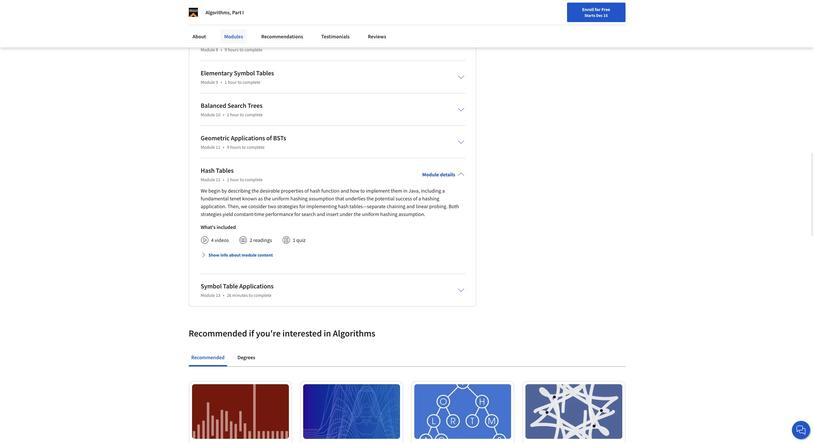 Task type: describe. For each thing, give the bounding box(es) containing it.
properties
[[281, 188, 303, 194]]

1 vertical spatial strategies
[[201, 211, 222, 217]]

to inside geometric applications of bsts module 11 • 9 hours to complete
[[242, 144, 246, 150]]

module inside geometric applications of bsts module 11 • 9 hours to complete
[[201, 144, 215, 150]]

complete inside elementary symbol tables module 9 • 1 hour to complete
[[243, 79, 260, 85]]

to inside balanced search trees module 10 • 1 hour to complete
[[240, 112, 244, 118]]

modules
[[224, 33, 243, 40]]

interested
[[282, 328, 322, 339]]

0 horizontal spatial hashing
[[290, 195, 308, 202]]

hours
[[230, 144, 241, 150]]

module inside elementary symbol tables module 9 • 1 hour to complete
[[201, 79, 215, 85]]

algorithms, part i
[[206, 9, 244, 16]]

9 inside geometric applications of bsts module 11 • 9 hours to complete
[[227, 144, 229, 150]]

15
[[604, 13, 608, 18]]

success
[[396, 195, 412, 202]]

complete inside symbol table applications module 13 • 26 minutes to complete
[[254, 292, 271, 298]]

minutes
[[232, 292, 248, 298]]

symbol inside symbol table applications module 13 • 26 minutes to complete
[[201, 282, 222, 290]]

the up as at the left of the page
[[252, 188, 259, 194]]

module up including
[[422, 171, 439, 178]]

search
[[302, 211, 316, 217]]

1 horizontal spatial strategies
[[277, 203, 298, 210]]

find your new career link
[[612, 6, 659, 15]]

to inside hash tables module 12 • 1 hour to complete
[[240, 177, 244, 183]]

application.
[[201, 203, 227, 210]]

recommended if you're interested in algorithms
[[189, 328, 375, 339]]

module inside hash tables module 12 • 1 hour to complete
[[201, 177, 215, 183]]

that
[[335, 195, 344, 202]]

probing.
[[429, 203, 448, 210]]

yield
[[223, 211, 233, 217]]

module inside balanced search trees module 10 • 1 hour to complete
[[201, 112, 215, 118]]

linear
[[416, 203, 428, 210]]

recommendation tabs tab list
[[189, 350, 625, 367]]

dec
[[596, 13, 603, 18]]

to inside the we begin by describing the desirable properties of hash function and how to implement them in java, including a fundamental tenet known as the uniform hashing assumption that underlies the potential success of a hashing application. then, we consider two strategies for implementing hash tables—separate chaining and linear probing. both strategies yield constant-time performance for search and insert under the uniform hashing assumption.
[[360, 188, 365, 194]]

show
[[208, 252, 219, 258]]

1 left quiz
[[293, 237, 295, 243]]

module 8 •
[[201, 47, 222, 53]]

table
[[223, 282, 238, 290]]

complete down modules link
[[244, 47, 262, 53]]

1 horizontal spatial hashing
[[380, 211, 397, 217]]

1 vertical spatial and
[[406, 203, 415, 210]]

hour for symbol
[[228, 79, 237, 85]]

testimonials link
[[317, 29, 354, 44]]

find your new career
[[615, 7, 656, 13]]

to complete
[[239, 47, 262, 53]]

readings
[[253, 237, 272, 243]]

complete inside balanced search trees module 10 • 1 hour to complete
[[245, 112, 263, 118]]

fundamental
[[201, 195, 229, 202]]

0 horizontal spatial and
[[317, 211, 325, 217]]

part
[[232, 9, 241, 16]]

i
[[242, 9, 244, 16]]

1 quiz
[[293, 237, 306, 243]]

degrees
[[238, 354, 255, 361]]

trees
[[248, 101, 263, 110]]

to inside symbol table applications module 13 • 26 minutes to complete
[[249, 292, 253, 298]]

enroll for free starts dec 15
[[582, 6, 610, 18]]

2 vertical spatial for
[[294, 211, 300, 217]]

2 readings
[[250, 237, 272, 243]]

what's
[[201, 224, 216, 230]]

8
[[216, 47, 218, 53]]

show info about module content button
[[198, 249, 275, 261]]

describing
[[228, 188, 251, 194]]

complete inside hash tables module 12 • 1 hour to complete
[[245, 177, 263, 183]]

java,
[[409, 188, 420, 194]]

module
[[242, 252, 257, 258]]

function
[[321, 188, 340, 194]]

as
[[258, 195, 263, 202]]

known
[[242, 195, 257, 202]]

• right 8
[[221, 47, 222, 53]]

elementary
[[201, 69, 233, 77]]

recommendations link
[[257, 29, 307, 44]]

info
[[220, 252, 228, 258]]

module left 8
[[201, 47, 215, 53]]

2
[[250, 237, 252, 243]]

symbol inside elementary symbol tables module 9 • 1 hour to complete
[[234, 69, 255, 77]]

the right under
[[354, 211, 361, 217]]

10
[[216, 112, 220, 118]]

desirable
[[260, 188, 280, 194]]

applications inside symbol table applications module 13 • 26 minutes to complete
[[239, 282, 274, 290]]

implement
[[366, 188, 390, 194]]

0 horizontal spatial hash
[[310, 188, 320, 194]]

including
[[421, 188, 441, 194]]

consider
[[248, 203, 267, 210]]

we
[[201, 188, 207, 194]]

show info about module content
[[208, 252, 273, 258]]

how
[[350, 188, 359, 194]]

bsts
[[273, 134, 286, 142]]

module details
[[422, 171, 455, 178]]

testimonials
[[321, 33, 350, 40]]

new
[[634, 7, 642, 13]]

search
[[227, 101, 246, 110]]

0 vertical spatial uniform
[[272, 195, 289, 202]]

then,
[[228, 203, 240, 210]]

details
[[440, 171, 455, 178]]



Task type: vqa. For each thing, say whether or not it's contained in the screenshot.


Task type: locate. For each thing, give the bounding box(es) containing it.
1 right 10
[[227, 112, 229, 118]]

under
[[340, 211, 353, 217]]

module left 11
[[201, 144, 215, 150]]

of right "properties"
[[304, 188, 309, 194]]

hash tables module 12 • 1 hour to complete
[[201, 166, 263, 183]]

hour down search
[[230, 112, 239, 118]]

and up that
[[341, 188, 349, 194]]

content
[[258, 252, 273, 258]]

about
[[229, 252, 241, 258]]

in up 'success'
[[403, 188, 407, 194]]

tables
[[256, 69, 274, 77], [216, 166, 234, 175]]

hour up the describing
[[230, 177, 239, 183]]

1 vertical spatial symbol
[[201, 282, 222, 290]]

1
[[225, 79, 227, 85], [227, 112, 229, 118], [227, 177, 229, 183], [293, 237, 295, 243]]

we begin by describing the desirable properties of hash function and how to implement them in java, including a fundamental tenet known as the uniform hashing assumption that underlies the potential success of a hashing application. then, we consider two strategies for implementing hash tables—separate chaining and linear probing. both strategies yield constant-time performance for search and insert under the uniform hashing assumption.
[[201, 188, 459, 217]]

1 vertical spatial uniform
[[362, 211, 379, 217]]

tables inside elementary symbol tables module 9 • 1 hour to complete
[[256, 69, 274, 77]]

if
[[249, 328, 254, 339]]

of inside geometric applications of bsts module 11 • 9 hours to complete
[[266, 134, 272, 142]]

• inside symbol table applications module 13 • 26 minutes to complete
[[223, 292, 224, 298]]

0 horizontal spatial uniform
[[272, 195, 289, 202]]

tables—separate
[[350, 203, 386, 210]]

hour inside hash tables module 12 • 1 hour to complete
[[230, 177, 239, 183]]

by
[[222, 188, 227, 194]]

1 vertical spatial in
[[324, 328, 331, 339]]

module
[[201, 47, 215, 53], [201, 79, 215, 85], [201, 112, 215, 118], [201, 144, 215, 150], [422, 171, 439, 178], [201, 177, 215, 183], [201, 292, 215, 298]]

1 down elementary
[[225, 79, 227, 85]]

reviews
[[368, 33, 386, 40]]

complete up trees
[[243, 79, 260, 85]]

recommended inside recommended button
[[191, 354, 225, 361]]

modules link
[[220, 29, 247, 44]]

of left bsts
[[266, 134, 272, 142]]

1 horizontal spatial hash
[[338, 203, 349, 210]]

chaining
[[387, 203, 405, 210]]

0 vertical spatial a
[[442, 188, 445, 194]]

hashing down chaining
[[380, 211, 397, 217]]

0 horizontal spatial a
[[418, 195, 421, 202]]

0 horizontal spatial 9
[[216, 79, 218, 85]]

module inside symbol table applications module 13 • 26 minutes to complete
[[201, 292, 215, 298]]

1 inside elementary symbol tables module 9 • 1 hour to complete
[[225, 79, 227, 85]]

recommended button
[[189, 350, 227, 365]]

0 vertical spatial for
[[595, 6, 601, 12]]

hour
[[228, 79, 237, 85], [230, 112, 239, 118], [230, 177, 239, 183]]

4 videos
[[211, 237, 229, 243]]

1 horizontal spatial in
[[403, 188, 407, 194]]

0 vertical spatial symbol
[[234, 69, 255, 77]]

hour inside balanced search trees module 10 • 1 hour to complete
[[230, 112, 239, 118]]

0 horizontal spatial tables
[[216, 166, 234, 175]]

tables inside hash tables module 12 • 1 hour to complete
[[216, 166, 234, 175]]

2 vertical spatial of
[[413, 195, 417, 202]]

• right 11
[[223, 144, 224, 150]]

1 vertical spatial recommended
[[191, 354, 225, 361]]

the up tables—separate
[[367, 195, 374, 202]]

for inside enroll for free starts dec 15
[[595, 6, 601, 12]]

complete right hours
[[247, 144, 265, 150]]

begin
[[208, 188, 221, 194]]

• inside balanced search trees module 10 • 1 hour to complete
[[223, 112, 224, 118]]

included
[[217, 224, 236, 230]]

• inside elementary symbol tables module 9 • 1 hour to complete
[[221, 79, 222, 85]]

algorithms,
[[206, 9, 231, 16]]

tables up 12
[[216, 166, 234, 175]]

uniform down tables—separate
[[362, 211, 379, 217]]

to up search
[[238, 79, 242, 85]]

two
[[268, 203, 276, 210]]

0 vertical spatial applications
[[231, 134, 265, 142]]

complete down trees
[[245, 112, 263, 118]]

in
[[403, 188, 407, 194], [324, 328, 331, 339]]

module left 10
[[201, 112, 215, 118]]

to inside elementary symbol tables module 9 • 1 hour to complete
[[238, 79, 242, 85]]

complete
[[244, 47, 262, 53], [243, 79, 260, 85], [245, 112, 263, 118], [247, 144, 265, 150], [245, 177, 263, 183], [254, 292, 271, 298]]

0 vertical spatial of
[[266, 134, 272, 142]]

of
[[266, 134, 272, 142], [304, 188, 309, 194], [413, 195, 417, 202]]

0 horizontal spatial strategies
[[201, 211, 222, 217]]

to right hours
[[242, 144, 246, 150]]

implementing
[[306, 203, 337, 210]]

hour down elementary
[[228, 79, 237, 85]]

reviews link
[[364, 29, 390, 44]]

uniform up two
[[272, 195, 289, 202]]

0 vertical spatial 9
[[216, 79, 218, 85]]

complete inside geometric applications of bsts module 11 • 9 hours to complete
[[247, 144, 265, 150]]

• inside geometric applications of bsts module 11 • 9 hours to complete
[[223, 144, 224, 150]]

1 vertical spatial hash
[[338, 203, 349, 210]]

2 vertical spatial hour
[[230, 177, 239, 183]]

4
[[211, 237, 214, 243]]

module down hash
[[201, 177, 215, 183]]

recommendations
[[261, 33, 303, 40]]

balanced search trees module 10 • 1 hour to complete
[[201, 101, 263, 118]]

module down elementary
[[201, 79, 215, 85]]

about
[[193, 33, 206, 40]]

1 vertical spatial for
[[299, 203, 305, 210]]

strategies down application.
[[201, 211, 222, 217]]

a
[[442, 188, 445, 194], [418, 195, 421, 202]]

degrees button
[[235, 350, 258, 365]]

elementary symbol tables module 9 • 1 hour to complete
[[201, 69, 274, 85]]

2 horizontal spatial and
[[406, 203, 415, 210]]

0 vertical spatial recommended
[[189, 328, 247, 339]]

9 down elementary
[[216, 79, 218, 85]]

for up "dec"
[[595, 6, 601, 12]]

9 left hours
[[227, 144, 229, 150]]

0 vertical spatial hour
[[228, 79, 237, 85]]

• left 26
[[223, 292, 224, 298]]

module left 13
[[201, 292, 215, 298]]

performance
[[265, 211, 293, 217]]

recommended for recommended if you're interested in algorithms
[[189, 328, 247, 339]]

time
[[254, 211, 264, 217]]

• right 10
[[223, 112, 224, 118]]

hashing
[[290, 195, 308, 202], [422, 195, 439, 202], [380, 211, 397, 217]]

complete up the describing
[[245, 177, 263, 183]]

enroll
[[582, 6, 594, 12]]

and up assumption.
[[406, 203, 415, 210]]

insert
[[326, 211, 339, 217]]

quiz
[[296, 237, 306, 243]]

1 right 12
[[227, 177, 229, 183]]

chat with us image
[[796, 425, 806, 435]]

0 vertical spatial and
[[341, 188, 349, 194]]

1 horizontal spatial symbol
[[234, 69, 255, 77]]

applications up minutes
[[239, 282, 274, 290]]

1 vertical spatial tables
[[216, 166, 234, 175]]

to right how
[[360, 188, 365, 194]]

1 horizontal spatial uniform
[[362, 211, 379, 217]]

hash up the assumption
[[310, 188, 320, 194]]

what's included
[[201, 224, 236, 230]]

• down elementary
[[221, 79, 222, 85]]

for up the search
[[299, 203, 305, 210]]

find
[[615, 7, 623, 13]]

about link
[[189, 29, 210, 44]]

12
[[216, 177, 220, 183]]

hour for search
[[230, 112, 239, 118]]

strategies up the performance
[[277, 203, 298, 210]]

of down java,
[[413, 195, 417, 202]]

in inside the we begin by describing the desirable properties of hash function and how to implement them in java, including a fundamental tenet known as the uniform hashing assumption that underlies the potential success of a hashing application. then, we consider two strategies for implementing hash tables—separate chaining and linear probing. both strategies yield constant-time performance for search and insert under the uniform hashing assumption.
[[403, 188, 407, 194]]

2 vertical spatial and
[[317, 211, 325, 217]]

2 horizontal spatial hashing
[[422, 195, 439, 202]]

the right as at the left of the page
[[264, 195, 271, 202]]

you're
[[256, 328, 281, 339]]

1 inside balanced search trees module 10 • 1 hour to complete
[[227, 112, 229, 118]]

in right interested
[[324, 328, 331, 339]]

free
[[602, 6, 610, 12]]

hash
[[201, 166, 215, 175]]

0 vertical spatial tables
[[256, 69, 274, 77]]

9
[[216, 79, 218, 85], [227, 144, 229, 150]]

applications inside geometric applications of bsts module 11 • 9 hours to complete
[[231, 134, 265, 142]]

geometric
[[201, 134, 230, 142]]

to down modules link
[[240, 47, 244, 53]]

career
[[643, 7, 656, 13]]

to down search
[[240, 112, 244, 118]]

to right minutes
[[249, 292, 253, 298]]

hashing down including
[[422, 195, 439, 202]]

0 horizontal spatial symbol
[[201, 282, 222, 290]]

symbol up 13
[[201, 282, 222, 290]]

both
[[449, 203, 459, 210]]

1 horizontal spatial of
[[304, 188, 309, 194]]

symbol down to complete
[[234, 69, 255, 77]]

13
[[216, 292, 220, 298]]

princeton university image
[[189, 8, 198, 17]]

0 vertical spatial strategies
[[277, 203, 298, 210]]

• inside hash tables module 12 • 1 hour to complete
[[223, 177, 224, 183]]

tables down to complete
[[256, 69, 274, 77]]

2 horizontal spatial of
[[413, 195, 417, 202]]

hashing down "properties"
[[290, 195, 308, 202]]

None search field
[[93, 4, 249, 17]]

for left the search
[[294, 211, 300, 217]]

1 vertical spatial hour
[[230, 112, 239, 118]]

complete right minutes
[[254, 292, 271, 298]]

assumption.
[[399, 211, 425, 217]]

applications up hours
[[231, 134, 265, 142]]

to up the describing
[[240, 177, 244, 183]]

9 inside elementary symbol tables module 9 • 1 hour to complete
[[216, 79, 218, 85]]

tenet
[[230, 195, 241, 202]]

recommended for recommended
[[191, 354, 225, 361]]

your
[[624, 7, 633, 13]]

them
[[391, 188, 402, 194]]

0 horizontal spatial in
[[324, 328, 331, 339]]

• right 12
[[223, 177, 224, 183]]

1 horizontal spatial 9
[[227, 144, 229, 150]]

a right including
[[442, 188, 445, 194]]

1 vertical spatial a
[[418, 195, 421, 202]]

hash up under
[[338, 203, 349, 210]]

a up linear
[[418, 195, 421, 202]]

1 vertical spatial of
[[304, 188, 309, 194]]

constant-
[[234, 211, 254, 217]]

assumption
[[309, 195, 334, 202]]

recommended
[[189, 328, 247, 339], [191, 354, 225, 361]]

1 horizontal spatial tables
[[256, 69, 274, 77]]

0 vertical spatial in
[[403, 188, 407, 194]]

1 inside hash tables module 12 • 1 hour to complete
[[227, 177, 229, 183]]

0 horizontal spatial of
[[266, 134, 272, 142]]

potential
[[375, 195, 395, 202]]

0 vertical spatial hash
[[310, 188, 320, 194]]

1 vertical spatial 9
[[227, 144, 229, 150]]

hour inside elementary symbol tables module 9 • 1 hour to complete
[[228, 79, 237, 85]]

for
[[595, 6, 601, 12], [299, 203, 305, 210], [294, 211, 300, 217]]

and down implementing
[[317, 211, 325, 217]]

symbol table applications module 13 • 26 minutes to complete
[[201, 282, 274, 298]]

symbol
[[234, 69, 255, 77], [201, 282, 222, 290]]

1 vertical spatial applications
[[239, 282, 274, 290]]

1 horizontal spatial a
[[442, 188, 445, 194]]

1 horizontal spatial and
[[341, 188, 349, 194]]

balanced
[[201, 101, 226, 110]]

geometric applications of bsts module 11 • 9 hours to complete
[[201, 134, 286, 150]]



